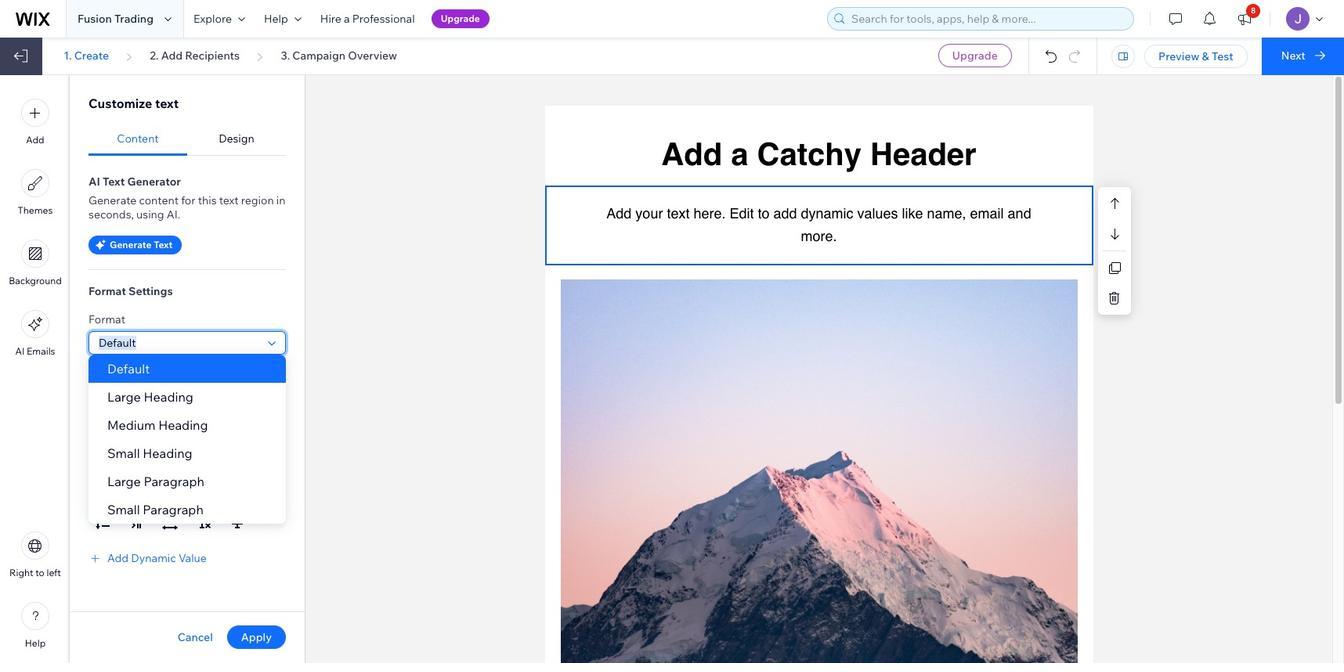 Task type: describe. For each thing, give the bounding box(es) containing it.
your
[[636, 205, 663, 222]]

add a catchy header
[[662, 136, 977, 172]]

emails
[[27, 346, 55, 357]]

values
[[858, 205, 899, 222]]

1 horizontal spatial help
[[264, 12, 288, 26]]

add for add dynamic value
[[107, 551, 129, 565]]

ai.
[[167, 208, 180, 222]]

0 vertical spatial upgrade button
[[432, 9, 490, 28]]

using
[[136, 208, 164, 222]]

medium
[[107, 418, 156, 433]]

2. add recipients
[[150, 49, 240, 63]]

text inside add your text here. edit to add dynamic values like name, email and more.
[[667, 205, 690, 222]]

more.
[[801, 228, 837, 244]]

add for add a catchy header
[[662, 136, 723, 172]]

right to left button
[[9, 532, 61, 579]]

right to left
[[9, 567, 61, 579]]

text inside ai text generator generate content for this text region in seconds, using ai.
[[219, 194, 239, 208]]

size
[[233, 369, 254, 383]]

medium heading
[[107, 418, 208, 433]]

catchy
[[757, 136, 862, 172]]

2.
[[150, 49, 159, 63]]

region
[[241, 194, 274, 208]]

apply button
[[227, 626, 286, 650]]

right
[[9, 567, 33, 579]]

recipients
[[185, 49, 240, 63]]

value
[[179, 551, 207, 565]]

generate inside ai text generator generate content for this text region in seconds, using ai.
[[89, 194, 137, 208]]

preview & test
[[1159, 49, 1234, 63]]

here.
[[694, 205, 726, 222]]

add dynamic value
[[107, 551, 207, 565]]

customize text
[[89, 96, 179, 111]]

customize
[[89, 96, 152, 111]]

large for large heading
[[107, 389, 141, 405]]

generate text button
[[89, 236, 182, 255]]

8 button
[[1228, 0, 1263, 38]]

cancel button
[[178, 631, 213, 645]]

seconds,
[[89, 208, 134, 222]]

small heading
[[107, 446, 193, 462]]

0 horizontal spatial help button
[[21, 603, 49, 650]]

dynamic
[[131, 551, 176, 565]]

1 horizontal spatial upgrade
[[953, 49, 998, 63]]

add dynamic value button
[[89, 551, 207, 565]]

create
[[74, 49, 109, 63]]

3. campaign overview link
[[281, 49, 397, 63]]

default
[[107, 361, 150, 377]]

to inside button
[[35, 567, 44, 579]]

0 vertical spatial upgrade
[[441, 13, 480, 24]]

generator
[[127, 175, 181, 189]]

ai emails
[[15, 346, 55, 357]]

design button
[[187, 122, 286, 156]]

1.
[[64, 49, 72, 63]]

add for add
[[26, 134, 44, 146]]

generate inside "button"
[[110, 239, 152, 251]]

0 vertical spatial help button
[[255, 0, 311, 38]]

fonts
[[89, 369, 117, 383]]

header
[[871, 136, 977, 172]]

Search for tools, apps, help & more... field
[[847, 8, 1129, 30]]

heading for medium heading
[[158, 418, 208, 433]]

themes button
[[18, 169, 53, 216]]

add
[[774, 205, 797, 222]]

cancel
[[178, 631, 213, 645]]

3.
[[281, 49, 290, 63]]

a for professional
[[344, 12, 350, 26]]

large heading
[[107, 389, 193, 405]]

small for small heading
[[107, 446, 140, 462]]

hire a professional
[[320, 12, 415, 26]]

hire a professional link
[[311, 0, 424, 38]]

settings
[[129, 284, 173, 299]]

default option
[[89, 355, 286, 383]]

heading for large heading
[[144, 389, 193, 405]]



Task type: vqa. For each thing, say whether or not it's contained in the screenshot.
arrow up outline ICON
no



Task type: locate. For each thing, give the bounding box(es) containing it.
a for catchy
[[731, 136, 749, 172]]

large paragraph
[[107, 474, 205, 490]]

generate down seconds,
[[110, 239, 152, 251]]

explore
[[194, 12, 232, 26]]

add your text here. edit to add dynamic values like name, email and more.
[[607, 205, 1036, 244]]

help button up the 3.
[[255, 0, 311, 38]]

email
[[971, 205, 1004, 222]]

2 large from the top
[[107, 474, 141, 490]]

1 vertical spatial text
[[154, 239, 173, 251]]

background button
[[9, 240, 62, 287]]

design
[[219, 132, 255, 146]]

large down default
[[107, 389, 141, 405]]

upgrade button down search for tools, apps, help & more... field
[[939, 44, 1012, 67]]

format for format settings
[[89, 284, 126, 299]]

0 horizontal spatial to
[[35, 567, 44, 579]]

1 vertical spatial heading
[[158, 418, 208, 433]]

paragraph
[[144, 474, 205, 490], [143, 502, 204, 518]]

1 horizontal spatial text
[[219, 194, 239, 208]]

text up seconds,
[[103, 175, 125, 189]]

ai inside ai emails button
[[15, 346, 25, 357]]

add button
[[21, 99, 49, 146]]

0 horizontal spatial ai
[[15, 346, 25, 357]]

add right 2.
[[161, 49, 183, 63]]

and
[[1008, 205, 1032, 222]]

small paragraph
[[107, 502, 204, 518]]

small
[[107, 446, 140, 462], [107, 502, 140, 518]]

add inside button
[[26, 134, 44, 146]]

0 vertical spatial small
[[107, 446, 140, 462]]

text for generate
[[154, 239, 173, 251]]

heading down medium heading
[[143, 446, 193, 462]]

3. campaign overview
[[281, 49, 397, 63]]

background
[[9, 275, 62, 287]]

a up edit
[[731, 136, 749, 172]]

2 small from the top
[[107, 502, 140, 518]]

generate
[[89, 194, 137, 208], [110, 239, 152, 251]]

2 horizontal spatial text
[[667, 205, 690, 222]]

overview
[[348, 49, 397, 63]]

0 vertical spatial ai
[[89, 175, 100, 189]]

small for small paragraph
[[107, 502, 140, 518]]

to left left
[[35, 567, 44, 579]]

small down the large paragraph
[[107, 502, 140, 518]]

help button
[[255, 0, 311, 38], [21, 603, 49, 650]]

to inside add your text here. edit to add dynamic values like name, email and more.
[[758, 205, 770, 222]]

hire
[[320, 12, 342, 26]]

upgrade down search for tools, apps, help & more... field
[[953, 49, 998, 63]]

upgrade button right professional
[[432, 9, 490, 28]]

1 vertical spatial paragraph
[[143, 502, 204, 518]]

0 vertical spatial format
[[89, 284, 126, 299]]

&
[[1203, 49, 1210, 63]]

1 horizontal spatial text
[[154, 239, 173, 251]]

0 horizontal spatial upgrade button
[[432, 9, 490, 28]]

0 vertical spatial paragraph
[[144, 474, 205, 490]]

next button
[[1262, 38, 1345, 75]]

ai left emails
[[15, 346, 25, 357]]

1. create link
[[64, 49, 109, 63]]

help down right to left
[[25, 638, 46, 650]]

0 vertical spatial text
[[103, 175, 125, 189]]

tab list
[[89, 122, 286, 156]]

1 horizontal spatial help button
[[255, 0, 311, 38]]

format down format settings
[[89, 313, 125, 327]]

text
[[155, 96, 179, 111], [219, 194, 239, 208], [667, 205, 690, 222]]

paragraph up small paragraph
[[144, 474, 205, 490]]

in
[[277, 194, 286, 208]]

content
[[139, 194, 179, 208]]

paragraph down the large paragraph
[[143, 502, 204, 518]]

a
[[344, 12, 350, 26], [731, 136, 749, 172]]

fusion
[[78, 12, 112, 26]]

8
[[1252, 5, 1256, 16]]

trading
[[114, 12, 154, 26]]

this
[[198, 194, 217, 208]]

name,
[[928, 205, 967, 222]]

1 vertical spatial format
[[89, 313, 125, 327]]

0 horizontal spatial upgrade
[[441, 13, 480, 24]]

tab list containing content
[[89, 122, 286, 156]]

ai inside ai text generator generate content for this text region in seconds, using ai.
[[89, 175, 100, 189]]

themes
[[18, 205, 53, 216]]

upgrade button
[[432, 9, 490, 28], [939, 44, 1012, 67]]

content button
[[89, 122, 187, 156]]

0 vertical spatial help
[[264, 12, 288, 26]]

add up the themes button
[[26, 134, 44, 146]]

paragraph for small paragraph
[[143, 502, 204, 518]]

text
[[103, 175, 125, 189], [154, 239, 173, 251]]

2 vertical spatial heading
[[143, 446, 193, 462]]

heading up medium heading
[[144, 389, 193, 405]]

apply
[[241, 631, 272, 645]]

a right hire in the top of the page
[[344, 12, 350, 26]]

1 vertical spatial to
[[35, 567, 44, 579]]

to left add
[[758, 205, 770, 222]]

heading
[[144, 389, 193, 405], [158, 418, 208, 433], [143, 446, 193, 462]]

help button down right to left
[[21, 603, 49, 650]]

text right this
[[219, 194, 239, 208]]

1 vertical spatial large
[[107, 474, 141, 490]]

small down styles
[[107, 446, 140, 462]]

add left your
[[607, 205, 632, 222]]

preview & test button
[[1145, 45, 1248, 68]]

ai for ai text generator generate content for this text region in seconds, using ai.
[[89, 175, 100, 189]]

styles
[[89, 426, 120, 440]]

1 vertical spatial upgrade button
[[939, 44, 1012, 67]]

next
[[1282, 49, 1306, 63]]

fusion trading
[[78, 12, 154, 26]]

preview
[[1159, 49, 1200, 63]]

1 horizontal spatial upgrade button
[[939, 44, 1012, 67]]

text down 'ai.'
[[154, 239, 173, 251]]

left
[[47, 567, 61, 579]]

1 vertical spatial a
[[731, 136, 749, 172]]

1 small from the top
[[107, 446, 140, 462]]

1 horizontal spatial ai
[[89, 175, 100, 189]]

1 vertical spatial help button
[[21, 603, 49, 650]]

add left dynamic
[[107, 551, 129, 565]]

ai text generator generate content for this text region in seconds, using ai.
[[89, 175, 286, 222]]

0 horizontal spatial a
[[344, 12, 350, 26]]

1 vertical spatial help
[[25, 638, 46, 650]]

text up content
[[155, 96, 179, 111]]

campaign
[[293, 49, 346, 63]]

heading down large heading
[[158, 418, 208, 433]]

to
[[758, 205, 770, 222], [35, 567, 44, 579]]

ai
[[89, 175, 100, 189], [15, 346, 25, 357]]

format for format
[[89, 313, 125, 327]]

upgrade right professional
[[441, 13, 480, 24]]

add up here. on the top
[[662, 136, 723, 172]]

paragraph for large paragraph
[[144, 474, 205, 490]]

text inside "button"
[[154, 239, 173, 251]]

add inside add your text here. edit to add dynamic values like name, email and more.
[[607, 205, 632, 222]]

format left settings
[[89, 284, 126, 299]]

0 horizontal spatial text
[[103, 175, 125, 189]]

add for add your text here. edit to add dynamic values like name, email and more.
[[607, 205, 632, 222]]

1 vertical spatial generate
[[110, 239, 152, 251]]

2 format from the top
[[89, 313, 125, 327]]

large for large paragraph
[[107, 474, 141, 490]]

ai up seconds,
[[89, 175, 100, 189]]

content
[[117, 132, 159, 146]]

generate down generator
[[89, 194, 137, 208]]

format settings
[[89, 284, 173, 299]]

0 vertical spatial to
[[758, 205, 770, 222]]

0 vertical spatial large
[[107, 389, 141, 405]]

1 vertical spatial upgrade
[[953, 49, 998, 63]]

1 large from the top
[[107, 389, 141, 405]]

0 horizontal spatial help
[[25, 638, 46, 650]]

help up the 3.
[[264, 12, 288, 26]]

text for ai
[[103, 175, 125, 189]]

0 vertical spatial heading
[[144, 389, 193, 405]]

0 horizontal spatial text
[[155, 96, 179, 111]]

2. add recipients link
[[150, 49, 240, 63]]

generate text
[[110, 239, 173, 251]]

1 horizontal spatial a
[[731, 136, 749, 172]]

for
[[181, 194, 196, 208]]

test
[[1212, 49, 1234, 63]]

like
[[902, 205, 924, 222]]

1 vertical spatial ai
[[15, 346, 25, 357]]

0 vertical spatial a
[[344, 12, 350, 26]]

1. create
[[64, 49, 109, 63]]

professional
[[352, 12, 415, 26]]

1 vertical spatial small
[[107, 502, 140, 518]]

large
[[107, 389, 141, 405], [107, 474, 141, 490]]

ai emails button
[[15, 310, 55, 357]]

ai for ai emails
[[15, 346, 25, 357]]

None field
[[94, 332, 263, 354], [94, 389, 198, 411], [94, 332, 263, 354], [94, 389, 198, 411]]

1 format from the top
[[89, 284, 126, 299]]

large down small heading
[[107, 474, 141, 490]]

list box containing default
[[89, 355, 286, 524]]

1 horizontal spatial to
[[758, 205, 770, 222]]

0 vertical spatial generate
[[89, 194, 137, 208]]

text inside ai text generator generate content for this text region in seconds, using ai.
[[103, 175, 125, 189]]

heading for small heading
[[143, 446, 193, 462]]

dynamic
[[801, 205, 854, 222]]

add
[[161, 49, 183, 63], [26, 134, 44, 146], [662, 136, 723, 172], [607, 205, 632, 222], [107, 551, 129, 565]]

text right your
[[667, 205, 690, 222]]

edit
[[730, 205, 754, 222]]

format
[[89, 284, 126, 299], [89, 313, 125, 327]]

list box
[[89, 355, 286, 524]]



